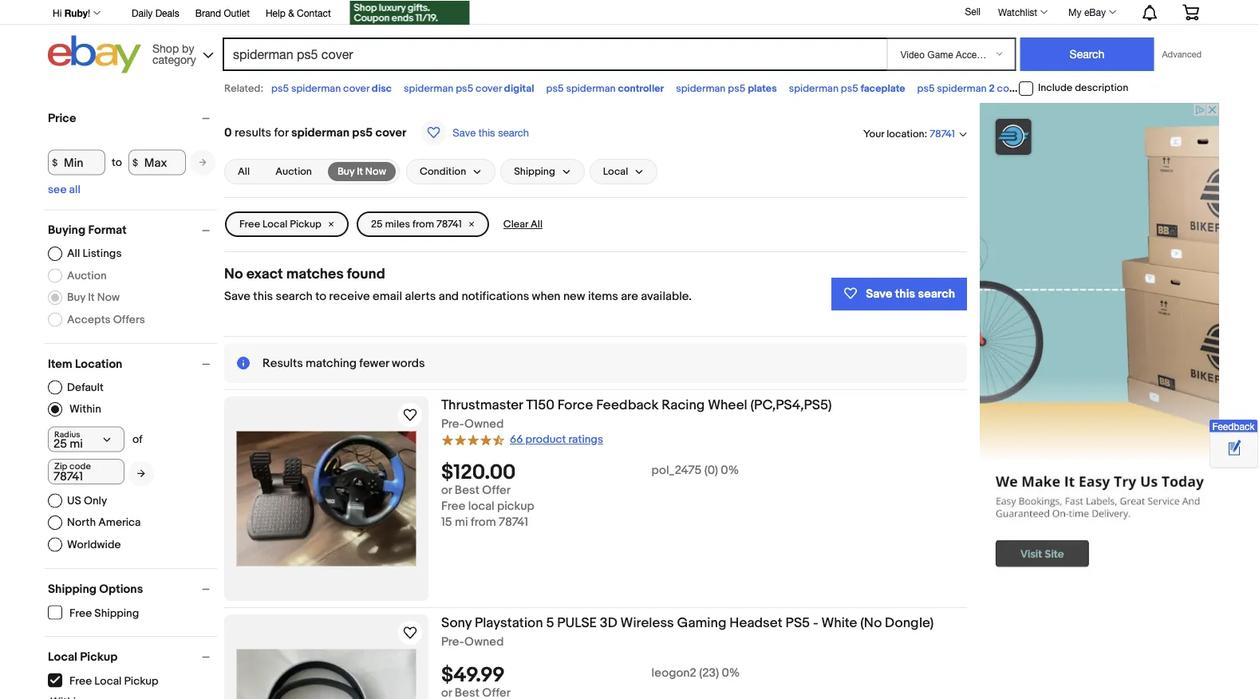 Task type: locate. For each thing, give the bounding box(es) containing it.
thrustmaster t150 force feedback racing wheel (pc,ps4,ps5) heading
[[442, 397, 832, 414]]

ps5 left faceplate
[[841, 82, 859, 95]]

save
[[453, 126, 476, 139], [866, 287, 893, 301], [224, 289, 251, 304]]

my ebay
[[1069, 6, 1107, 18]]

spiderman down my
[[1056, 82, 1106, 95]]

buy it now inside "link"
[[338, 165, 386, 178]]

buy it now up accepts
[[67, 291, 120, 304]]

$ down price dropdown button
[[133, 157, 138, 168]]

1 owned from the top
[[465, 417, 504, 432]]

1 vertical spatial buy
[[67, 291, 86, 304]]

!
[[88, 7, 90, 18]]

1 horizontal spatial this
[[479, 126, 495, 139]]

0 vertical spatial all
[[238, 165, 250, 178]]

shipping for shipping options
[[48, 582, 97, 596]]

0 vertical spatial auction
[[276, 165, 312, 178]]

help
[[266, 7, 286, 18]]

1 vertical spatial it
[[88, 291, 95, 304]]

1 vertical spatial shipping
[[48, 582, 97, 596]]

to down matches
[[315, 289, 327, 304]]

results
[[235, 125, 272, 140]]

1 horizontal spatial $
[[133, 157, 138, 168]]

1 horizontal spatial now
[[365, 165, 386, 178]]

auction down for
[[276, 165, 312, 178]]

daily deals link
[[132, 5, 179, 22]]

owned down playstation
[[465, 635, 504, 649]]

only
[[84, 494, 107, 508]]

2 vertical spatial shipping
[[94, 607, 139, 620]]

0 vertical spatial it
[[357, 165, 363, 178]]

default link
[[48, 380, 104, 395]]

1 horizontal spatial auction
[[276, 165, 312, 178]]

offers
[[113, 313, 145, 326]]

buying format
[[48, 223, 127, 238]]

pickup down 'local pickup' dropdown button
[[124, 675, 159, 688]]

cover for ps5 spiderman cover disc
[[343, 82, 370, 95]]

accepts
[[67, 313, 111, 326]]

within
[[69, 403, 101, 416]]

ps5 right "2" at the top
[[1036, 82, 1054, 95]]

0 horizontal spatial $
[[52, 157, 58, 168]]

0 horizontal spatial free local pickup link
[[48, 673, 159, 688]]

all right clear
[[531, 218, 543, 231]]

now inside text box
[[365, 165, 386, 178]]

item location
[[48, 357, 123, 371]]

0% inside pol_2475 (0) 0% or best offer free local pickup 15 mi from 78741
[[721, 464, 739, 478]]

1 vertical spatial buy it now
[[67, 291, 120, 304]]

78741 for 25 miles from 78741
[[437, 218, 462, 231]]

0 horizontal spatial search
[[276, 289, 313, 304]]

2 horizontal spatial 78741
[[930, 128, 956, 140]]

1 vertical spatial 0%
[[722, 666, 740, 681]]

local right shipping dropdown button at the top of page
[[603, 165, 629, 178]]

0 vertical spatial save this search button
[[416, 119, 534, 146]]

2 horizontal spatial save
[[866, 287, 893, 301]]

thrustmaster t150 force feedback racing wheel (pc,ps4,ps5) pre-owned
[[442, 397, 832, 432]]

Search for anything text field
[[225, 39, 884, 69]]

spiderman right plates
[[789, 82, 839, 95]]

0 horizontal spatial 78741
[[437, 218, 462, 231]]

1 horizontal spatial free local pickup link
[[225, 212, 349, 237]]

save this search
[[453, 126, 529, 139], [866, 287, 956, 301]]

america
[[98, 516, 141, 530]]

best
[[455, 484, 480, 498]]

local inside dropdown button
[[603, 165, 629, 178]]

1 vertical spatial free local pickup link
[[48, 673, 159, 688]]

free inside pol_2475 (0) 0% or best offer free local pickup 15 mi from 78741
[[442, 500, 466, 514]]

None text field
[[48, 459, 125, 485]]

worldwide
[[67, 538, 121, 551]]

2 horizontal spatial pickup
[[290, 218, 322, 231]]

notifications
[[462, 289, 530, 304]]

$49.99
[[442, 664, 505, 688]]

-
[[814, 615, 819, 632]]

2 vertical spatial 78741
[[499, 516, 529, 530]]

2 horizontal spatial this
[[896, 287, 916, 301]]

$ up see at the left top
[[52, 157, 58, 168]]

0 vertical spatial 0%
[[721, 464, 739, 478]]

2 $ from the left
[[133, 157, 138, 168]]

shipping
[[514, 165, 556, 178], [48, 582, 97, 596], [94, 607, 139, 620]]

1 vertical spatial all
[[531, 218, 543, 231]]

local pickup
[[48, 650, 118, 664]]

ps5 spiderman cover disc
[[272, 82, 392, 95]]

buy it now
[[338, 165, 386, 178], [67, 291, 120, 304]]

2 horizontal spatial all
[[531, 218, 543, 231]]

pol_2475 (0) 0% or best offer free local pickup 15 mi from 78741
[[442, 464, 739, 530]]

thrustmaster
[[442, 397, 523, 414]]

1 horizontal spatial free local pickup
[[240, 218, 322, 231]]

no
[[224, 265, 243, 283]]

78741
[[930, 128, 956, 140], [437, 218, 462, 231], [499, 516, 529, 530]]

0 vertical spatial pickup
[[290, 218, 322, 231]]

0 vertical spatial buy
[[338, 165, 355, 178]]

results matching fewer words region
[[224, 343, 968, 383]]

0 horizontal spatial save
[[224, 289, 251, 304]]

local down 'local pickup' dropdown button
[[94, 675, 122, 688]]

shop
[[152, 42, 179, 55]]

see all button
[[48, 183, 81, 197]]

now up "accepts offers"
[[97, 291, 120, 304]]

from right miles
[[413, 218, 434, 231]]

item location button
[[48, 357, 217, 371]]

sony playstation 5 pulse 3d wireless gaming headset ps5 - white (no dongle) heading
[[442, 615, 934, 632]]

0 vertical spatial save this search
[[453, 126, 529, 139]]

2
[[990, 82, 995, 95]]

local button
[[590, 159, 658, 184]]

1 horizontal spatial it
[[357, 165, 363, 178]]

1 horizontal spatial pickup
[[124, 675, 159, 688]]

shipping up "clear all" link
[[514, 165, 556, 178]]

0% for leogon2 (23) 0%
[[722, 666, 740, 681]]

1 vertical spatial pre-
[[442, 635, 465, 649]]

outlet
[[224, 7, 250, 18]]

get the coupon image
[[350, 1, 470, 25]]

racing
[[662, 397, 705, 414]]

None submit
[[1021, 38, 1155, 71]]

fewer
[[360, 356, 389, 370]]

pre- down thrustmaster at left bottom
[[442, 417, 465, 432]]

all down buying
[[67, 247, 80, 260]]

description
[[1076, 82, 1129, 94]]

main content
[[224, 103, 968, 699]]

0 vertical spatial pre-
[[442, 417, 465, 432]]

price button
[[48, 111, 217, 125]]

pol_2475
[[652, 464, 702, 478]]

0 vertical spatial owned
[[465, 417, 504, 432]]

1 horizontal spatial all
[[238, 165, 250, 178]]

watch thrustmaster t150 force feedback racing wheel (pc,ps4,ps5) image
[[401, 406, 420, 425]]

owned inside thrustmaster t150 force feedback racing wheel (pc,ps4,ps5) pre-owned
[[465, 417, 504, 432]]

free local pickup link down local pickup
[[48, 673, 159, 688]]

this for the right 'save this search' button
[[896, 287, 916, 301]]

spiderman up 0 results for spiderman ps5 cover at left
[[291, 82, 341, 95]]

brand outlet
[[195, 7, 250, 18]]

buy down 0 results for spiderman ps5 cover at left
[[338, 165, 355, 178]]

1 horizontal spatial search
[[498, 126, 529, 139]]

1 vertical spatial now
[[97, 291, 120, 304]]

feedback inside thrustmaster t150 force feedback racing wheel (pc,ps4,ps5) pre-owned
[[597, 397, 659, 414]]

1 vertical spatial save this search button
[[832, 278, 968, 311]]

1 horizontal spatial save
[[453, 126, 476, 139]]

shipping inside 'free shipping' link
[[94, 607, 139, 620]]

0 vertical spatial 78741
[[930, 128, 956, 140]]

spiderman down the search for anything text field
[[566, 82, 616, 95]]

78741 inside your location : 78741
[[930, 128, 956, 140]]

1 horizontal spatial feedback
[[1213, 421, 1256, 432]]

pulse
[[557, 615, 597, 632]]

1 vertical spatial auction
[[67, 269, 107, 282]]

it up accepts
[[88, 291, 95, 304]]

your shopping cart image
[[1182, 4, 1201, 20]]

0 horizontal spatial save this search
[[453, 126, 529, 139]]

0% for pol_2475 (0) 0% or best offer free local pickup 15 mi from 78741
[[721, 464, 739, 478]]

wireless
[[621, 615, 674, 632]]

buy up accepts
[[67, 291, 86, 304]]

1 horizontal spatial 78741
[[499, 516, 529, 530]]

0 vertical spatial free local pickup
[[240, 218, 322, 231]]

see
[[48, 183, 67, 197]]

0 horizontal spatial buy it now
[[67, 291, 120, 304]]

auction
[[276, 165, 312, 178], [67, 269, 107, 282]]

:
[[925, 128, 928, 140]]

auction down all listings link
[[67, 269, 107, 282]]

or
[[442, 484, 452, 498]]

ps5 up buy it now "link"
[[352, 125, 373, 140]]

66
[[510, 433, 523, 447]]

0% right (0)
[[721, 464, 739, 478]]

(no
[[861, 615, 882, 632]]

$ for minimum value in $ text box
[[52, 157, 58, 168]]

0 horizontal spatial feedback
[[597, 397, 659, 414]]

78741 right miles
[[437, 218, 462, 231]]

1 horizontal spatial buy
[[338, 165, 355, 178]]

watch sony playstation 5 pulse 3d wireless gaming headset ps5 - white (no dongle) image
[[401, 624, 420, 643]]

2 pre- from the top
[[442, 635, 465, 649]]

receive
[[329, 289, 370, 304]]

now up "25"
[[365, 165, 386, 178]]

of
[[133, 433, 143, 446]]

ps5 down the search for anything text field
[[546, 82, 564, 95]]

ps5
[[272, 82, 289, 95], [456, 82, 474, 95], [546, 82, 564, 95], [728, 82, 746, 95], [841, 82, 859, 95], [918, 82, 935, 95], [1036, 82, 1054, 95], [352, 125, 373, 140]]

to left maximum value in $ text box
[[112, 156, 122, 169]]

0 vertical spatial feedback
[[597, 397, 659, 414]]

1 vertical spatial pickup
[[80, 650, 118, 664]]

cover right "2" at the top
[[998, 82, 1024, 95]]

1 vertical spatial 78741
[[437, 218, 462, 231]]

$
[[52, 157, 58, 168], [133, 157, 138, 168]]

auction link
[[266, 162, 322, 181]]

cover for spiderman ps5 cover digital
[[476, 82, 502, 95]]

0 horizontal spatial free local pickup
[[69, 675, 159, 688]]

ruby
[[64, 7, 88, 18]]

email
[[373, 289, 402, 304]]

pickup up matches
[[290, 218, 322, 231]]

1 vertical spatial save this search
[[866, 287, 956, 301]]

buy it now up "25"
[[338, 165, 386, 178]]

0 horizontal spatial all
[[67, 247, 80, 260]]

buying format button
[[48, 223, 217, 238]]

leogon2 (23) 0%
[[652, 666, 740, 681]]

Maximum Value in $ text field
[[128, 150, 186, 175]]

cover left digital
[[476, 82, 502, 95]]

leogon2
[[652, 666, 697, 681]]

1 horizontal spatial to
[[315, 289, 327, 304]]

shipping inside shipping dropdown button
[[514, 165, 556, 178]]

save this search button
[[416, 119, 534, 146], [832, 278, 968, 311]]

0 vertical spatial from
[[413, 218, 434, 231]]

pre- down sony
[[442, 635, 465, 649]]

spiderman right disc
[[404, 82, 454, 95]]

1 horizontal spatial buy it now
[[338, 165, 386, 178]]

1 vertical spatial to
[[315, 289, 327, 304]]

advertisement region
[[980, 103, 1220, 582]]

0 vertical spatial shipping
[[514, 165, 556, 178]]

options
[[99, 582, 143, 596]]

cover right include
[[1108, 82, 1134, 95]]

ps5 left digital
[[456, 82, 474, 95]]

2 owned from the top
[[465, 635, 504, 649]]

results matching fewer words
[[263, 356, 425, 370]]

free local pickup down 'local pickup' dropdown button
[[69, 675, 159, 688]]

dongle)
[[885, 615, 934, 632]]

1 $ from the left
[[52, 157, 58, 168]]

(0)
[[705, 464, 719, 478]]

0 horizontal spatial pickup
[[80, 650, 118, 664]]

0 vertical spatial now
[[365, 165, 386, 178]]

2 vertical spatial all
[[67, 247, 80, 260]]

free up exact
[[240, 218, 260, 231]]

free up 15
[[442, 500, 466, 514]]

it down 0 results for spiderman ps5 cover at left
[[357, 165, 363, 178]]

2 vertical spatial pickup
[[124, 675, 159, 688]]

78741 down the pickup
[[499, 516, 529, 530]]

spiderman ps5 faceplate
[[789, 82, 906, 95]]

owned down thrustmaster at left bottom
[[465, 417, 504, 432]]

pickup down free shipping
[[80, 650, 118, 664]]

daily deals
[[132, 7, 179, 18]]

0 horizontal spatial this
[[253, 289, 273, 304]]

free local pickup link down auction 'link'
[[225, 212, 349, 237]]

78741 right :
[[930, 128, 956, 140]]

1 horizontal spatial save this search
[[866, 287, 956, 301]]

shipping up 'free shipping' link
[[48, 582, 97, 596]]

accepts offers
[[67, 313, 145, 326]]

north america
[[67, 516, 141, 530]]

0 horizontal spatial to
[[112, 156, 122, 169]]

1 vertical spatial owned
[[465, 635, 504, 649]]

us only link
[[48, 494, 107, 508]]

0 vertical spatial buy it now
[[338, 165, 386, 178]]

0% right (23)
[[722, 666, 740, 681]]

sony
[[442, 615, 472, 632]]

feedback
[[597, 397, 659, 414], [1213, 421, 1256, 432]]

all
[[238, 165, 250, 178], [531, 218, 543, 231], [67, 247, 80, 260]]

include
[[1039, 82, 1073, 94]]

free local pickup up exact
[[240, 218, 322, 231]]

clear
[[504, 218, 529, 231]]

auction inside 'link'
[[276, 165, 312, 178]]

&
[[288, 7, 294, 18]]

product
[[526, 433, 566, 447]]

all down "results"
[[238, 165, 250, 178]]

1 horizontal spatial from
[[471, 516, 496, 530]]

1 vertical spatial from
[[471, 516, 496, 530]]

mi
[[455, 516, 468, 530]]

cover left disc
[[343, 82, 370, 95]]

1 pre- from the top
[[442, 417, 465, 432]]

from down local
[[471, 516, 496, 530]]

shipping down options
[[94, 607, 139, 620]]

66 product ratings
[[510, 433, 604, 447]]



Task type: vqa. For each thing, say whether or not it's contained in the screenshot.
Owned in THRUSTMASTER T150 FORCE FEEDBACK RACING WHEEL (PC,PS4,PS5) PRE-OWNED
yes



Task type: describe. For each thing, give the bounding box(es) containing it.
all listings
[[67, 247, 122, 260]]

format
[[88, 223, 127, 238]]

watchlist link
[[990, 2, 1056, 22]]

advanced
[[1163, 49, 1202, 59]]

include description
[[1039, 82, 1129, 94]]

0 horizontal spatial buy
[[67, 291, 86, 304]]

sell link
[[958, 6, 988, 17]]

ps5 left plates
[[728, 82, 746, 95]]

sell
[[966, 6, 981, 17]]

78741 inside pol_2475 (0) 0% or best offer free local pickup 15 mi from 78741
[[499, 516, 529, 530]]

66 product ratings link
[[442, 432, 604, 447]]

cover down disc
[[376, 125, 407, 140]]

1 vertical spatial feedback
[[1213, 421, 1256, 432]]

spiderman left "2" at the top
[[938, 82, 987, 95]]

apply within filter image
[[137, 468, 145, 479]]

0 horizontal spatial now
[[97, 291, 120, 304]]

shipping button
[[501, 159, 585, 184]]

force
[[558, 397, 593, 414]]

pre- inside sony playstation 5 pulse 3d wireless gaming headset ps5 - white (no dongle) pre-owned
[[442, 635, 465, 649]]

ps5 spiderman controller
[[546, 82, 664, 95]]

25
[[371, 218, 383, 231]]

white
[[822, 615, 858, 632]]

t150
[[526, 397, 555, 414]]

worldwide link
[[48, 538, 121, 552]]

miles
[[385, 218, 410, 231]]

this for the left 'save this search' button
[[479, 126, 495, 139]]

local
[[468, 500, 495, 514]]

local pickup button
[[48, 650, 217, 664]]

1 vertical spatial free local pickup
[[69, 675, 159, 688]]

clear all link
[[497, 212, 549, 237]]

words
[[392, 356, 425, 370]]

listings
[[83, 247, 122, 260]]

contact
[[297, 7, 331, 18]]

main content containing $120.00
[[224, 103, 968, 699]]

to inside no exact matches found save this search to receive email alerts and notifications when new items are available.
[[315, 289, 327, 304]]

see all
[[48, 183, 81, 197]]

save this search for the right 'save this search' button
[[866, 287, 956, 301]]

search inside no exact matches found save this search to receive email alerts and notifications when new items are available.
[[276, 289, 313, 304]]

0
[[224, 125, 232, 140]]

help & contact link
[[266, 5, 331, 22]]

thrustmaster t150 force feedback racing wheel (pc,ps4,ps5) link
[[442, 397, 968, 417]]

clear all
[[504, 218, 543, 231]]

spiderman ps5 plates
[[676, 82, 777, 95]]

ps5 right related:
[[272, 82, 289, 95]]

save this search for the left 'save this search' button
[[453, 126, 529, 139]]

us only
[[67, 494, 107, 508]]

daily
[[132, 7, 153, 18]]

ps5 right faceplate
[[918, 82, 935, 95]]

north
[[67, 516, 96, 530]]

and
[[439, 289, 459, 304]]

0 horizontal spatial auction
[[67, 269, 107, 282]]

save for the left 'save this search' button
[[453, 126, 476, 139]]

2 horizontal spatial search
[[919, 287, 956, 301]]

Minimum Value in $ text field
[[48, 150, 105, 175]]

free shipping link
[[48, 606, 140, 620]]

this inside no exact matches found save this search to receive email alerts and notifications when new items are available.
[[253, 289, 273, 304]]

available.
[[641, 289, 692, 304]]

shipping for shipping
[[514, 165, 556, 178]]

condition button
[[406, 159, 496, 184]]

save for the right 'save this search' button
[[866, 287, 893, 301]]

new
[[564, 289, 586, 304]]

default
[[67, 381, 104, 394]]

pre- inside thrustmaster t150 force feedback racing wheel (pc,ps4,ps5) pre-owned
[[442, 417, 465, 432]]

0 horizontal spatial save this search button
[[416, 119, 534, 146]]

$ for maximum value in $ text box
[[133, 157, 138, 168]]

location
[[75, 357, 123, 371]]

buy inside text box
[[338, 165, 355, 178]]

free down shipping options
[[69, 607, 92, 620]]

when
[[532, 289, 561, 304]]

your
[[864, 128, 885, 140]]

0 vertical spatial to
[[112, 156, 122, 169]]

it inside text box
[[357, 165, 363, 178]]

0 horizontal spatial from
[[413, 218, 434, 231]]

free down local pickup
[[69, 675, 92, 688]]

local up exact
[[263, 218, 288, 231]]

your location : 78741
[[864, 128, 956, 140]]

all for all listings
[[67, 247, 80, 260]]

cover for ps5 spiderman cover
[[1108, 82, 1134, 95]]

0 horizontal spatial it
[[88, 291, 95, 304]]

owned inside sony playstation 5 pulse 3d wireless gaming headset ps5 - white (no dongle) pre-owned
[[465, 635, 504, 649]]

local down 'free shipping' link
[[48, 650, 77, 664]]

spiderman right 'controller'
[[676, 82, 726, 95]]

0 results for spiderman ps5 cover
[[224, 125, 407, 140]]

$120.00
[[442, 461, 516, 486]]

buying
[[48, 223, 86, 238]]

none submit inside 'shop by category' banner
[[1021, 38, 1155, 71]]

all link
[[228, 162, 260, 181]]

thrustmaster t150 force feedback racing wheel (pc,ps4,ps5) image
[[237, 432, 416, 566]]

headset
[[730, 615, 783, 632]]

gaming
[[678, 615, 727, 632]]

25 miles from 78741
[[371, 218, 462, 231]]

free shipping
[[69, 607, 139, 620]]

15
[[442, 516, 452, 530]]

pickup
[[497, 500, 535, 514]]

3d
[[600, 615, 618, 632]]

5
[[546, 615, 554, 632]]

my ebay link
[[1060, 2, 1124, 22]]

offer
[[482, 484, 511, 498]]

shop by category
[[152, 42, 196, 66]]

sony playstation 5 pulse 3d wireless gaming headset ps5 - white (no dongle) pre-owned
[[442, 615, 934, 649]]

all for all
[[238, 165, 250, 178]]

related:
[[224, 82, 264, 95]]

Buy It Now selected text field
[[338, 164, 386, 179]]

(23)
[[700, 666, 719, 681]]

price
[[48, 111, 76, 125]]

no exact matches found save this search to receive email alerts and notifications when new items are available.
[[224, 265, 692, 304]]

shop by category banner
[[44, 0, 1212, 77]]

(pc,ps4,ps5)
[[751, 397, 832, 414]]

category
[[152, 53, 196, 66]]

save inside no exact matches found save this search to receive email alerts and notifications when new items are available.
[[224, 289, 251, 304]]

all listings link
[[48, 247, 122, 261]]

digital
[[504, 82, 535, 95]]

account navigation
[[44, 0, 1212, 27]]

wheel
[[708, 397, 748, 414]]

from inside pol_2475 (0) 0% or best offer free local pickup 15 mi from 78741
[[471, 516, 496, 530]]

deals
[[155, 7, 179, 18]]

hi ruby !
[[53, 7, 90, 18]]

25 miles from 78741 link
[[357, 212, 489, 237]]

0 vertical spatial free local pickup link
[[225, 212, 349, 237]]

sony playstation 5 pulse 3d wireless gaming headset ps5 - white (no dongle) image
[[237, 649, 416, 699]]

78741 for your location : 78741
[[930, 128, 956, 140]]

items
[[588, 289, 619, 304]]

spiderman right for
[[291, 125, 350, 140]]

1 horizontal spatial save this search button
[[832, 278, 968, 311]]

condition
[[420, 165, 466, 178]]



